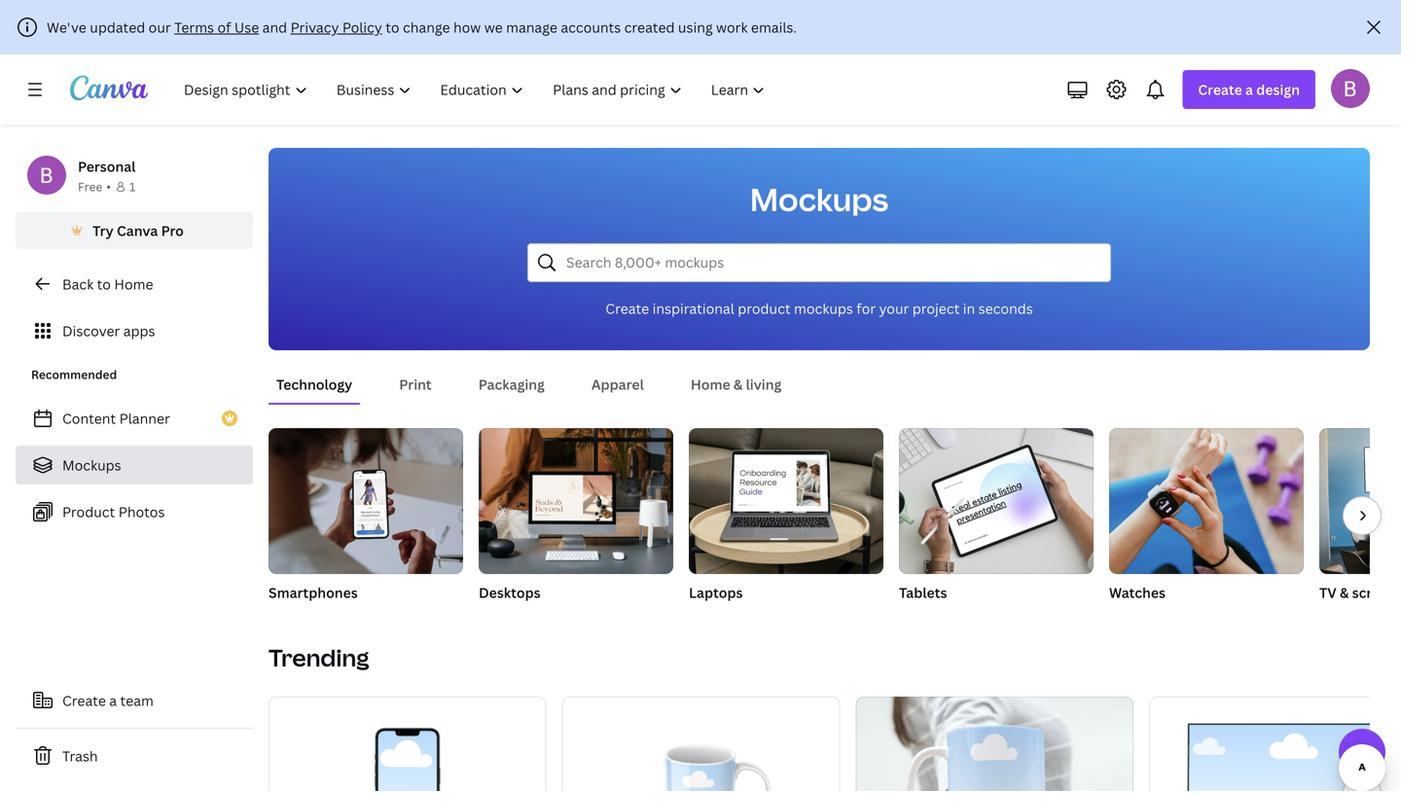 Task type: vqa. For each thing, say whether or not it's contained in the screenshot.
DALL·E 'IMAGE'
no



Task type: describe. For each thing, give the bounding box(es) containing it.
content planner
[[62, 409, 170, 428]]

living
[[746, 375, 782, 394]]

smartphones group
[[269, 428, 463, 603]]

1 horizontal spatial to
[[386, 18, 400, 36]]

content planner link
[[16, 399, 253, 438]]

apps
[[123, 322, 155, 340]]

we
[[484, 18, 503, 36]]

create inspirational product mockups for your project in seconds
[[606, 299, 1033, 318]]

discover
[[62, 322, 120, 340]]

manage
[[506, 18, 558, 36]]

mockups inside mockups link
[[62, 456, 121, 474]]

tv & screens group
[[1320, 428, 1401, 603]]

home inside button
[[691, 375, 731, 394]]

tv
[[1320, 583, 1337, 602]]

discover apps
[[62, 322, 155, 340]]

updated
[[90, 18, 145, 36]]

a for design
[[1246, 80, 1254, 99]]

photos
[[118, 503, 165, 521]]

watches group
[[1110, 428, 1304, 603]]

and
[[262, 18, 287, 36]]

0 horizontal spatial home
[[114, 275, 153, 293]]

inspirational
[[653, 299, 735, 318]]

apparel button
[[584, 366, 652, 403]]

we've updated our terms of use and privacy policy to change how we manage accounts created using work emails.
[[47, 18, 797, 36]]

watches
[[1110, 583, 1166, 602]]

create a team button
[[16, 681, 253, 720]]

free •
[[78, 179, 111, 195]]

home & living
[[691, 375, 782, 394]]

planner
[[119, 409, 170, 428]]

technology button
[[269, 366, 360, 403]]

mockups
[[794, 299, 853, 318]]

how
[[454, 18, 481, 36]]

product
[[738, 299, 791, 318]]

Label search field
[[566, 244, 1099, 281]]

privacy policy link
[[291, 18, 382, 36]]

back to home link
[[16, 265, 253, 304]]

group for laptops
[[689, 428, 884, 574]]

try canva pro button
[[16, 212, 253, 249]]

personal
[[78, 157, 136, 176]]

trash link
[[16, 737, 253, 776]]

content
[[62, 409, 116, 428]]

team
[[120, 691, 154, 710]]

tablets
[[899, 583, 947, 602]]

tv & screens
[[1320, 583, 1401, 602]]

create for create inspirational product mockups for your project in seconds
[[606, 299, 649, 318]]

of
[[217, 18, 231, 36]]

canva
[[117, 221, 158, 240]]

& for living
[[734, 375, 743, 394]]

group for smartphones
[[269, 428, 463, 574]]

print
[[399, 375, 432, 394]]

create for create a design
[[1198, 80, 1243, 99]]

print button
[[392, 366, 440, 403]]

discover apps link
[[16, 311, 253, 350]]

tablets group
[[899, 428, 1094, 603]]

we've
[[47, 18, 86, 36]]

smartphones
[[269, 583, 358, 602]]

technology
[[276, 375, 353, 394]]

a for team
[[109, 691, 117, 710]]

emails.
[[751, 18, 797, 36]]

terms
[[174, 18, 214, 36]]

create a design button
[[1183, 70, 1316, 109]]

packaging
[[479, 375, 545, 394]]

try canva pro
[[93, 221, 184, 240]]

0 vertical spatial mockups
[[750, 178, 889, 220]]



Task type: locate. For each thing, give the bounding box(es) containing it.
1
[[129, 179, 136, 195]]

recommended
[[31, 366, 117, 382]]

1 horizontal spatial &
[[1340, 583, 1349, 602]]

to
[[386, 18, 400, 36], [97, 275, 111, 293]]

pro
[[161, 221, 184, 240]]

1 vertical spatial &
[[1340, 583, 1349, 602]]

a left team
[[109, 691, 117, 710]]

laptops group
[[689, 428, 884, 603]]

& inside button
[[734, 375, 743, 394]]

accounts
[[561, 18, 621, 36]]

create left design in the top of the page
[[1198, 80, 1243, 99]]

1 vertical spatial create
[[606, 299, 649, 318]]

2 horizontal spatial create
[[1198, 80, 1243, 99]]

packaging button
[[471, 366, 553, 403]]

create inside dropdown button
[[1198, 80, 1243, 99]]

back
[[62, 275, 94, 293]]

home left "living"
[[691, 375, 731, 394]]

mockups down 'content'
[[62, 456, 121, 474]]

product photos
[[62, 503, 165, 521]]

group for desktops
[[479, 428, 673, 574]]

group for tablets
[[899, 428, 1094, 574]]

list
[[16, 399, 253, 531]]

0 vertical spatial home
[[114, 275, 153, 293]]

try
[[93, 221, 114, 240]]

product
[[62, 503, 115, 521]]

5 group from the left
[[1110, 428, 1304, 574]]

create a design
[[1198, 80, 1300, 99]]

design
[[1257, 80, 1300, 99]]

product photos link
[[16, 492, 253, 531]]

•
[[106, 179, 111, 195]]

mockups
[[750, 178, 889, 220], [62, 456, 121, 474]]

home & living button
[[683, 366, 790, 403]]

desktops
[[479, 583, 541, 602]]

work
[[716, 18, 748, 36]]

create inside button
[[62, 691, 106, 710]]

mockups link
[[16, 446, 253, 485]]

bob builder image
[[1331, 69, 1370, 108]]

& inside 'group'
[[1340, 583, 1349, 602]]

1 vertical spatial mockups
[[62, 456, 121, 474]]

& for screens
[[1340, 583, 1349, 602]]

seconds
[[979, 299, 1033, 318]]

1 horizontal spatial home
[[691, 375, 731, 394]]

group
[[269, 428, 463, 574], [479, 428, 673, 574], [689, 428, 884, 574], [899, 428, 1094, 574], [1110, 428, 1304, 574]]

0 horizontal spatial mockups
[[62, 456, 121, 474]]

0 horizontal spatial to
[[97, 275, 111, 293]]

trash
[[62, 747, 98, 765]]

1 vertical spatial home
[[691, 375, 731, 394]]

1 vertical spatial a
[[109, 691, 117, 710]]

0 horizontal spatial a
[[109, 691, 117, 710]]

3 group from the left
[[689, 428, 884, 574]]

a left design in the top of the page
[[1246, 80, 1254, 99]]

1 group from the left
[[269, 428, 463, 574]]

1 horizontal spatial mockups
[[750, 178, 889, 220]]

to right policy at the top left of the page
[[386, 18, 400, 36]]

screens
[[1353, 583, 1401, 602]]

project
[[913, 299, 960, 318]]

0 horizontal spatial &
[[734, 375, 743, 394]]

group for watches
[[1110, 428, 1304, 574]]

a inside dropdown button
[[1246, 80, 1254, 99]]

&
[[734, 375, 743, 394], [1340, 583, 1349, 602]]

0 vertical spatial &
[[734, 375, 743, 394]]

using
[[678, 18, 713, 36]]

laptops
[[689, 583, 743, 602]]

2 vertical spatial create
[[62, 691, 106, 710]]

desktops group
[[479, 428, 673, 603]]

apparel
[[592, 375, 644, 394]]

in
[[963, 299, 975, 318]]

0 vertical spatial a
[[1246, 80, 1254, 99]]

0 vertical spatial create
[[1198, 80, 1243, 99]]

1 horizontal spatial create
[[606, 299, 649, 318]]

top level navigation element
[[171, 70, 782, 109]]

to right back
[[97, 275, 111, 293]]

trending
[[269, 642, 369, 673]]

0 horizontal spatial create
[[62, 691, 106, 710]]

home
[[114, 275, 153, 293], [691, 375, 731, 394]]

create left inspirational
[[606, 299, 649, 318]]

home up discover apps "link"
[[114, 275, 153, 293]]

2 group from the left
[[479, 428, 673, 574]]

our
[[149, 18, 171, 36]]

1 horizontal spatial a
[[1246, 80, 1254, 99]]

free
[[78, 179, 102, 195]]

0 vertical spatial to
[[386, 18, 400, 36]]

privacy
[[291, 18, 339, 36]]

back to home
[[62, 275, 153, 293]]

a inside button
[[109, 691, 117, 710]]

created
[[624, 18, 675, 36]]

list containing content planner
[[16, 399, 253, 531]]

& left "living"
[[734, 375, 743, 394]]

1 vertical spatial to
[[97, 275, 111, 293]]

4 group from the left
[[899, 428, 1094, 574]]

a
[[1246, 80, 1254, 99], [109, 691, 117, 710]]

mockups up label search field
[[750, 178, 889, 220]]

change
[[403, 18, 450, 36]]

create a team
[[62, 691, 154, 710]]

create for create a team
[[62, 691, 106, 710]]

create
[[1198, 80, 1243, 99], [606, 299, 649, 318], [62, 691, 106, 710]]

use
[[234, 18, 259, 36]]

create left team
[[62, 691, 106, 710]]

policy
[[342, 18, 382, 36]]

terms of use link
[[174, 18, 259, 36]]

& right 'tv'
[[1340, 583, 1349, 602]]

your
[[879, 299, 909, 318]]

for
[[857, 299, 876, 318]]



